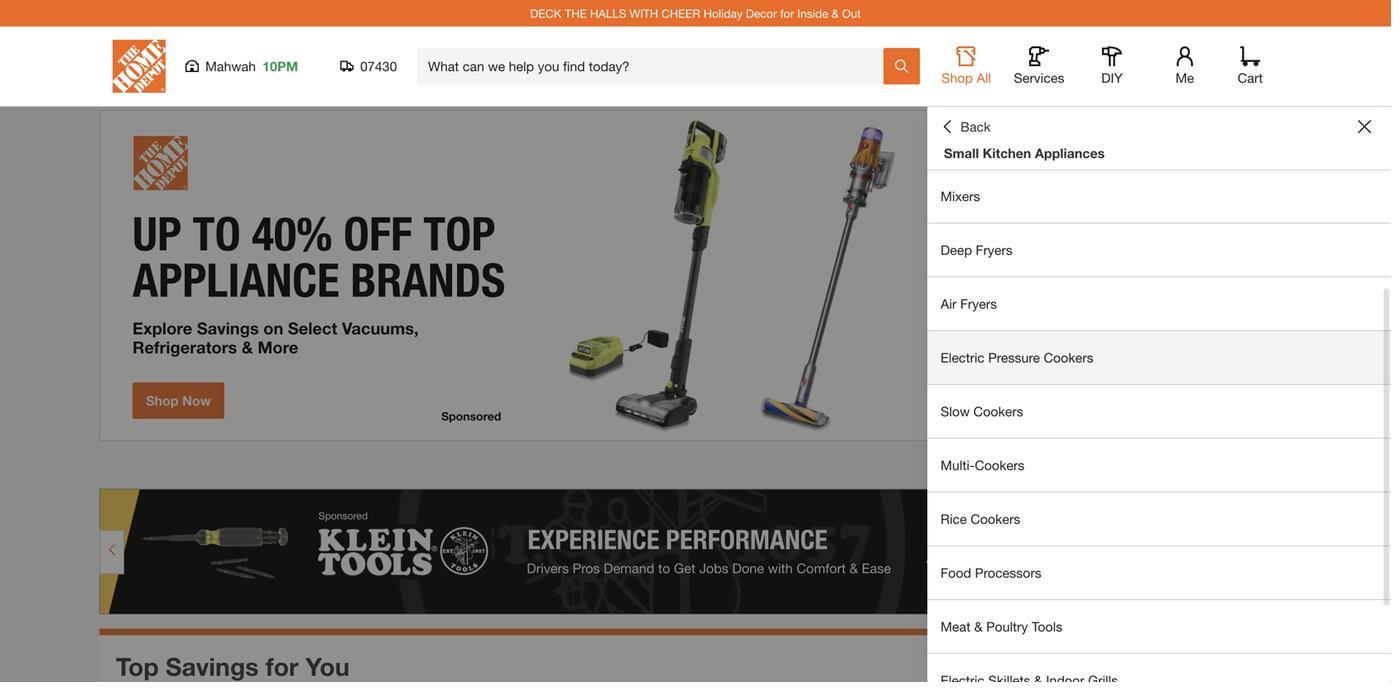 Task type: locate. For each thing, give the bounding box(es) containing it.
cookers inside electric pressure cookers link
[[1044, 350, 1094, 366]]

inside
[[797, 6, 828, 20]]

cookers right the pressure at the bottom of the page
[[1044, 350, 1094, 366]]

mixers
[[941, 188, 980, 204]]

07430 button
[[340, 58, 397, 75]]

0 horizontal spatial for
[[265, 652, 299, 681]]

1 vertical spatial for
[[265, 652, 299, 681]]

cookers inside slow cookers link
[[974, 404, 1023, 419]]

slow cookers
[[941, 404, 1023, 419]]

fryers
[[976, 242, 1013, 258], [960, 296, 997, 312]]

cookers for multi-cookers
[[975, 458, 1025, 473]]

for left inside
[[780, 6, 794, 20]]

cookers down slow cookers
[[975, 458, 1025, 473]]

air
[[941, 296, 957, 312]]

cookers inside rice cookers link
[[971, 511, 1020, 527]]

meat & poultry tools
[[941, 619, 1063, 635]]

pressure
[[988, 350, 1040, 366]]

cookers right slow
[[974, 404, 1023, 419]]

1 horizontal spatial for
[[780, 6, 794, 20]]

mahwah
[[205, 58, 256, 74]]

&
[[832, 6, 839, 20], [974, 619, 983, 635]]

cookers
[[1044, 350, 1094, 366], [974, 404, 1023, 419], [975, 458, 1025, 473], [971, 511, 1020, 527]]

cookers right rice
[[971, 511, 1020, 527]]

diy
[[1101, 70, 1123, 86]]

small kitchen appliances
[[944, 145, 1105, 161]]

07430
[[360, 58, 397, 74]]

the
[[565, 6, 587, 20]]

1 horizontal spatial &
[[974, 619, 983, 635]]

1 vertical spatial fryers
[[960, 296, 997, 312]]

What can we help you find today? search field
[[428, 49, 883, 84]]

cookers inside 'multi-cookers' "link"
[[975, 458, 1025, 473]]

poultry
[[986, 619, 1028, 635]]

slow
[[941, 404, 970, 419]]

fryers right air
[[960, 296, 997, 312]]

deck the halls with cheer holiday decor for inside & out
[[530, 6, 861, 20]]

with
[[630, 6, 658, 20]]

top savings for you
[[116, 652, 350, 681]]

fryers right "deep"
[[976, 242, 1013, 258]]

rice cookers link
[[927, 493, 1391, 546]]

& right meat
[[974, 619, 983, 635]]

fryers for deep fryers
[[976, 242, 1013, 258]]

0 vertical spatial fryers
[[976, 242, 1013, 258]]

food processors
[[941, 565, 1042, 581]]

0 horizontal spatial &
[[832, 6, 839, 20]]

toaster
[[941, 135, 984, 150]]

the home depot logo image
[[113, 40, 166, 93]]

for
[[780, 6, 794, 20], [265, 652, 299, 681]]

food
[[941, 565, 971, 581]]

processors
[[975, 565, 1042, 581]]

for left you on the left of the page
[[265, 652, 299, 681]]

me button
[[1159, 46, 1212, 86]]

fryers for air fryers
[[960, 296, 997, 312]]

electric
[[941, 350, 985, 366]]

& left out
[[832, 6, 839, 20]]

meat & poultry tools link
[[927, 600, 1391, 653]]

tools
[[1032, 619, 1063, 635]]

shop all
[[942, 70, 991, 86]]

savings
[[166, 652, 259, 681]]

air fryers link
[[927, 277, 1391, 330]]

holiday
[[704, 6, 743, 20]]

halls
[[590, 6, 626, 20]]

you
[[306, 652, 350, 681]]



Task type: vqa. For each thing, say whether or not it's contained in the screenshot.
drawer close Icon
yes



Task type: describe. For each thing, give the bounding box(es) containing it.
10pm
[[263, 58, 298, 74]]

cookers for slow cookers
[[974, 404, 1023, 419]]

all
[[977, 70, 991, 86]]

shop
[[942, 70, 973, 86]]

multi-cookers
[[941, 458, 1025, 473]]

toaster ovens link
[[927, 116, 1391, 169]]

slow cookers link
[[927, 385, 1391, 438]]

cheer
[[662, 6, 700, 20]]

shop all button
[[940, 46, 993, 86]]

deck the halls with cheer holiday decor for inside & out link
[[530, 6, 861, 20]]

feedback link image
[[1369, 280, 1391, 369]]

mixers link
[[927, 170, 1391, 223]]

drawer close image
[[1358, 120, 1371, 133]]

rice cookers
[[941, 511, 1020, 527]]

small
[[944, 145, 979, 161]]

deck
[[530, 6, 562, 20]]

1 vertical spatial &
[[974, 619, 983, 635]]

decor
[[746, 6, 777, 20]]

mahwah 10pm
[[205, 58, 298, 74]]

rice
[[941, 511, 967, 527]]

deep fryers
[[941, 242, 1013, 258]]

out
[[842, 6, 861, 20]]

0 vertical spatial &
[[832, 6, 839, 20]]

appliances
[[1035, 145, 1105, 161]]

deep fryers link
[[927, 224, 1391, 277]]

services button
[[1013, 46, 1066, 86]]

me
[[1176, 70, 1194, 86]]

meat
[[941, 619, 971, 635]]

air fryers
[[941, 296, 997, 312]]

multi-cookers link
[[927, 439, 1391, 492]]

services
[[1014, 70, 1065, 86]]

back button
[[941, 118, 991, 135]]

kitchen
[[983, 145, 1031, 161]]

electric pressure cookers
[[941, 350, 1094, 366]]

cart
[[1238, 70, 1263, 86]]

food processors link
[[927, 547, 1391, 600]]

cookers for rice cookers
[[971, 511, 1020, 527]]

cart link
[[1232, 46, 1269, 86]]

deep
[[941, 242, 972, 258]]

multi-
[[941, 458, 975, 473]]

back
[[961, 119, 991, 135]]

ovens
[[988, 135, 1025, 150]]

toaster ovens
[[941, 135, 1025, 150]]

diy button
[[1086, 46, 1139, 86]]

electric pressure cookers link
[[927, 331, 1391, 384]]

top
[[116, 652, 159, 681]]

0 vertical spatial for
[[780, 6, 794, 20]]



